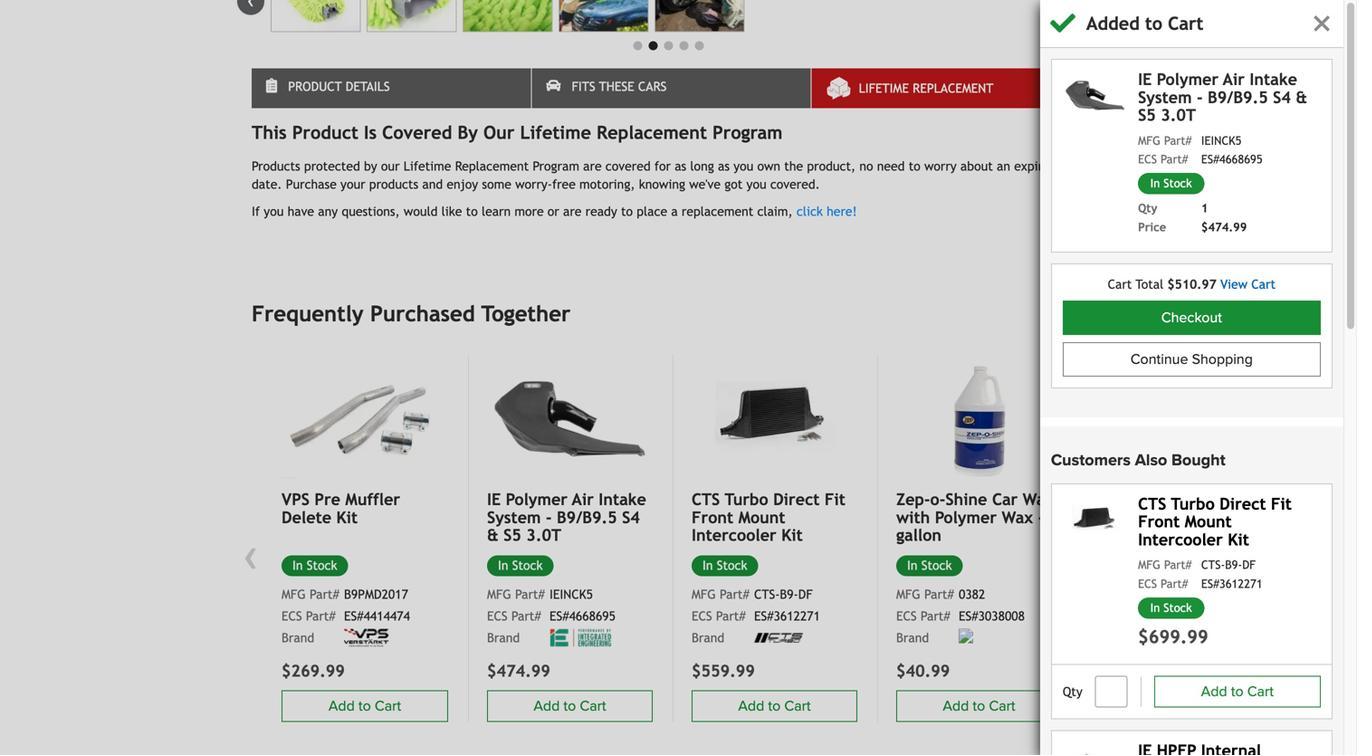 Task type: locate. For each thing, give the bounding box(es) containing it.
3.0t up ieinck5 ecs part#
[[1161, 106, 1197, 125]]

kit up mfg part# cts-b9-df ecs part# es#3612271 brand
[[782, 526, 803, 545]]

1 vertical spatial s5
[[504, 526, 522, 545]]

brand up $269.99
[[282, 631, 314, 645]]

1 horizontal spatial 1
[[1202, 202, 1209, 215]]

1 inside zep-o-shine car wash with polymer wax - 1 gallon
[[1049, 508, 1059, 527]]

in up $699.99
[[1151, 601, 1161, 615]]

mfg part# up 1 price
[[1139, 134, 1192, 148]]

in stock for ie polymer air intake system - b9/b9.5 s4 & s5 3.0t
[[498, 558, 543, 573]]

0 vertical spatial ie
[[1139, 70, 1152, 89]]

&
[[1296, 88, 1308, 107], [487, 526, 499, 545]]

stock up mfg part# ieinck5 ecs part# es#4668695 brand
[[512, 558, 543, 573]]

date.
[[252, 177, 282, 192]]

2 es#2619165 - mic493 - chenille plush microfiber mitt - this lime green wash mitt measures 7"x9" - chemical guys - audi bmw volkswagen mercedes benz mini porsche image from the left
[[367, 0, 457, 32]]

cts turbo direct fit front mount intercooler kit image
[[692, 355, 858, 479], [1063, 495, 1128, 544]]

s5 up mfg part# ieinck5 ecs part# es#4668695 brand
[[504, 526, 522, 545]]

0 horizontal spatial kit
[[336, 508, 358, 527]]

$510.97
[[1168, 277, 1217, 291]]

program up the own
[[713, 122, 783, 143]]

direct
[[774, 490, 820, 509], [1220, 494, 1267, 513]]

or
[[548, 204, 559, 219]]

cts turbo direct fit front mount intercooler kit
[[692, 490, 846, 545], [1139, 494, 1292, 549]]

0 horizontal spatial polymer
[[506, 490, 568, 509]]

1 horizontal spatial ie polymer air intake system - b9/b9.5 s4 & s5 3.0t
[[1139, 70, 1308, 125]]

brand up $40.99
[[897, 631, 929, 645]]

dialog
[[0, 0, 1358, 755]]

some
[[482, 177, 512, 192]]

are right or
[[563, 204, 582, 219]]

s4
[[1274, 88, 1292, 107], [622, 508, 640, 527]]

1 down ieinck5 ecs part#
[[1202, 202, 1209, 215]]

ie polymer air intake system - b9/b9.5 s4 & s5 3.0t
[[1139, 70, 1308, 125], [487, 490, 647, 545]]

qty up "ie hpfp internal upgrade" image
[[1063, 685, 1083, 699]]

in stock for zep-o-shine car wash with polymer wax - 1 gallon
[[907, 558, 952, 573]]

long
[[691, 159, 714, 174]]

0 vertical spatial replacement
[[913, 81, 994, 96]]

an
[[997, 159, 1011, 174]]

program up free in the top left of the page
[[533, 159, 580, 174]]

lifetime
[[859, 81, 909, 96], [520, 122, 591, 143], [404, 159, 451, 174]]

ieinck5
[[1202, 134, 1242, 148], [550, 587, 593, 602]]

replacement up some
[[455, 159, 529, 174]]

purchase
[[286, 177, 337, 192]]

b9pmd2017
[[344, 587, 408, 602]]

in for ie polymer air intake system - b9/b9.5 s4 & s5 3.0t
[[498, 558, 509, 573]]

zep-
[[897, 490, 931, 509]]

stock down the gallon
[[922, 558, 952, 573]]

frequently purchased together
[[252, 301, 571, 327]]

to right need
[[909, 159, 921, 174]]

in up 1 price
[[1151, 177, 1161, 190]]

0 vertical spatial b9-
[[1226, 558, 1243, 572]]

add to cart down $559.99
[[738, 698, 811, 715]]

1 horizontal spatial direct
[[1220, 494, 1267, 513]]

add to cart button down integrated engineering image
[[487, 690, 653, 722]]

1 horizontal spatial qty
[[1139, 202, 1158, 215]]

2 horizontal spatial -
[[1197, 88, 1203, 107]]

df
[[1243, 558, 1256, 572], [799, 587, 813, 602]]

ecs for cts-b9-df ecs part#
[[1139, 577, 1158, 591]]

cts- inside "cts-b9-df ecs part#"
[[1202, 558, 1226, 572]]

are inside products protected by our lifetime replacement program are covered for as long as you own the product, no need to worry about an expiration date. purchase your products and enjoy some worry-free motoring, knowing we've got you covered.
[[583, 159, 602, 174]]

1 horizontal spatial es#4668695
[[1202, 153, 1263, 166]]

to down zep image in the right of the page
[[973, 698, 986, 715]]

intercooler for $559.99
[[692, 526, 777, 545]]

1 vertical spatial es#3612271
[[754, 609, 821, 624]]

0 vertical spatial program
[[713, 122, 783, 143]]

mfg inside mfg part# ieinck5 ecs part# es#4668695 brand
[[487, 587, 511, 602]]

cts- up $699.99
[[1202, 558, 1226, 572]]

3 es#2619165 - mic493 - chenille plush microfiber mitt - this lime green wash mitt measures 7"x9" - chemical guys - audi bmw volkswagen mercedes benz mini porsche image from the left
[[463, 0, 553, 32]]

checkout
[[1162, 309, 1223, 326]]

0 horizontal spatial cts turbo direct fit front mount intercooler kit
[[692, 490, 846, 545]]

1 horizontal spatial turbo
[[1172, 494, 1215, 513]]

0 vertical spatial &
[[1296, 88, 1308, 107]]

0 horizontal spatial es#3612271
[[754, 609, 821, 624]]

stock down the delete
[[307, 558, 337, 573]]

2 brand from the left
[[487, 631, 520, 645]]

your
[[341, 177, 365, 192]]

1 horizontal spatial are
[[583, 159, 602, 174]]

1 vertical spatial 1
[[1049, 508, 1059, 527]]

mfg part# for ieinck5 ecs part#
[[1139, 134, 1192, 148]]

0 vertical spatial df
[[1243, 558, 1256, 572]]

us
[[1315, 719, 1328, 732]]

fit for $699.99
[[1272, 494, 1292, 513]]

0 horizontal spatial are
[[563, 204, 582, 219]]

1 vertical spatial ie polymer air intake system - b9/b9.5 s4 & s5 3.0t
[[487, 490, 647, 545]]

cts turbo direct fit front mount intercooler kit link for $699.99
[[1139, 494, 1292, 549]]

cts turbo direct fit front mount intercooler kit link for $559.99
[[692, 490, 858, 545]]

1 horizontal spatial kit
[[782, 526, 803, 545]]

knowing
[[639, 177, 686, 192]]

kit up "cts-b9-df ecs part#"
[[1228, 530, 1250, 549]]

add
[[1202, 683, 1228, 701], [329, 698, 355, 715], [534, 698, 560, 715], [738, 698, 765, 715], [943, 698, 969, 715]]

1 horizontal spatial ieinck5
[[1202, 134, 1242, 148]]

in
[[1151, 177, 1161, 190], [293, 558, 303, 573], [498, 558, 509, 573], [703, 558, 713, 573], [907, 558, 918, 573], [1151, 601, 1161, 615]]

es#3612271 up cts image
[[754, 609, 821, 624]]

0 horizontal spatial program
[[533, 159, 580, 174]]

0 horizontal spatial 1
[[1049, 508, 1059, 527]]

intercooler up "cts-b9-df ecs part#"
[[1139, 530, 1224, 549]]

1 horizontal spatial cts
[[1139, 494, 1167, 513]]

replacement
[[913, 81, 994, 96], [597, 122, 707, 143], [455, 159, 529, 174]]

0 vertical spatial ieinck5
[[1202, 134, 1242, 148]]

mfg for zep-o-shine car wash with polymer wax - 1 gallon
[[897, 587, 921, 602]]

cts-
[[1202, 558, 1226, 572], [754, 587, 780, 602]]

as
[[675, 159, 687, 174], [718, 159, 730, 174]]

4 brand from the left
[[897, 631, 929, 645]]

es#4668695 up integrated engineering image
[[550, 609, 616, 624]]

replacement inside lifetime replacement link
[[913, 81, 994, 96]]

b9- inside mfg part# cts-b9-df ecs part# es#3612271 brand
[[780, 587, 799, 602]]

1 vertical spatial replacement
[[597, 122, 707, 143]]

bought
[[1172, 450, 1226, 470]]

brand inside mfg part# cts-b9-df ecs part# es#3612271 brand
[[692, 631, 725, 645]]

0 horizontal spatial cts-
[[754, 587, 780, 602]]

you right if
[[264, 204, 284, 219]]

0 vertical spatial es#4668695
[[1202, 153, 1263, 166]]

replacement
[[682, 204, 754, 219]]

to down integrated engineering image
[[564, 698, 576, 715]]

1 right wax
[[1049, 508, 1059, 527]]

our
[[381, 159, 400, 174]]

ecs inside "mfg part# b9pmd2017 ecs part# es#4414474 brand"
[[282, 609, 302, 623]]

these
[[599, 79, 635, 94]]

purchased
[[370, 301, 475, 327]]

0 vertical spatial mfg part#
[[1139, 134, 1192, 148]]

to up chat with us link
[[1232, 683, 1244, 701]]

0 vertical spatial are
[[583, 159, 602, 174]]

polymer
[[1157, 70, 1219, 89], [506, 490, 568, 509], [935, 508, 997, 527]]

you up got
[[734, 159, 754, 174]]

mfg part# for cts-b9-df ecs part#
[[1139, 558, 1192, 572]]

es#4668695 inside mfg part# ieinck5 ecs part# es#4668695 brand
[[550, 609, 616, 624]]

add for intercooler
[[738, 698, 765, 715]]

here!
[[827, 204, 857, 219]]

mfg inside mfg part# 0382 ecs part# es#3038008 brand
[[897, 587, 921, 602]]

1 brand from the left
[[282, 631, 314, 645]]

lifetime inside products protected by our lifetime replacement program are covered for as long as you own the product, no need to worry about an expiration date. purchase your products and enjoy some worry-free motoring, knowing we've got you covered.
[[404, 159, 451, 174]]

wax
[[1002, 508, 1034, 527]]

1 horizontal spatial s4
[[1274, 88, 1292, 107]]

check image
[[1051, 10, 1076, 36]]

stock up mfg part# cts-b9-df ecs part# es#3612271 brand
[[717, 558, 748, 573]]

add to cart for intercooler
[[738, 698, 811, 715]]

mfg part# up $699.99
[[1139, 558, 1192, 572]]

in up mfg part# ieinck5 ecs part# es#4668695 brand
[[498, 558, 509, 573]]

kit right the delete
[[336, 508, 358, 527]]

1 mfg part# from the top
[[1139, 134, 1192, 148]]

brand inside "mfg part# b9pmd2017 ecs part# es#4414474 brand"
[[282, 631, 314, 645]]

fits
[[572, 79, 596, 94]]

0 horizontal spatial ie polymer air intake system - b9/b9.5 s4 & s5 3.0t
[[487, 490, 647, 545]]

0 horizontal spatial cts turbo direct fit front mount intercooler kit link
[[692, 490, 858, 545]]

0 vertical spatial ie polymer air intake system - b9/b9.5 s4 & s5 3.0t
[[1139, 70, 1308, 125]]

1
[[1202, 202, 1209, 215], [1049, 508, 1059, 527]]

add down integrated engineering image
[[534, 698, 560, 715]]

brand inside mfg part# ieinck5 ecs part# es#4668695 brand
[[487, 631, 520, 645]]

part# inside ieinck5 ecs part#
[[1161, 153, 1189, 166]]

replacement up worry at the right
[[913, 81, 994, 96]]

2 horizontal spatial kit
[[1228, 530, 1250, 549]]

system inside 'link'
[[487, 508, 541, 527]]

mfg inside mfg part# cts-b9-df ecs part# es#3612271 brand
[[692, 587, 716, 602]]

add to cart button up chat
[[1155, 676, 1321, 708]]

protected
[[304, 159, 360, 174]]

None number field
[[1095, 676, 1128, 708]]

to left "place"
[[621, 204, 633, 219]]

add down $559.99
[[738, 698, 765, 715]]

in stock up $699.99
[[1151, 601, 1193, 615]]

add to cart button down $559.99
[[692, 690, 858, 722]]

the
[[785, 159, 803, 174]]

to right "like"
[[466, 204, 478, 219]]

cart total $510.97 view cart
[[1108, 277, 1276, 291]]

ie polymer air intake system - b9/b9.5 s4 & s5 3.0t image
[[1063, 71, 1128, 119], [487, 355, 653, 479]]

es#3612271 inside mfg part# cts-b9-df ecs part# es#3612271 brand
[[754, 609, 821, 624]]

qty up price
[[1139, 202, 1158, 215]]

qty
[[1139, 202, 1158, 215], [1063, 685, 1083, 699]]

es#4414474
[[344, 609, 410, 623]]

1 vertical spatial cts turbo direct fit front mount intercooler kit image
[[1063, 495, 1128, 544]]

mfg part# cts-b9-df ecs part# es#3612271 brand
[[692, 587, 821, 645]]

0 horizontal spatial 3.0t
[[526, 526, 562, 545]]

stock
[[1164, 177, 1193, 190], [307, 558, 337, 573], [512, 558, 543, 573], [717, 558, 748, 573], [922, 558, 952, 573], [1164, 601, 1193, 615]]

0 horizontal spatial &
[[487, 526, 499, 545]]

3.0t
[[1161, 106, 1197, 125], [526, 526, 562, 545]]

0 horizontal spatial fit
[[825, 490, 846, 509]]

in stock up mfg part# cts-b9-df ecs part# es#3612271 brand
[[703, 558, 748, 573]]

stock up 1 price
[[1164, 177, 1193, 190]]

1 vertical spatial es#4668695
[[550, 609, 616, 624]]

0 vertical spatial 1
[[1202, 202, 1209, 215]]

0 horizontal spatial front
[[692, 508, 734, 527]]

es#3612271 up $699.99
[[1202, 577, 1263, 591]]

replacement up for
[[597, 122, 707, 143]]

3.0t up mfg part# ieinck5 ecs part# es#4668695 brand
[[526, 526, 562, 545]]

questions,
[[342, 204, 400, 219]]

in stock for cts turbo direct fit front mount intercooler kit
[[703, 558, 748, 573]]

1 horizontal spatial lifetime
[[520, 122, 591, 143]]

worry-
[[515, 177, 552, 192]]

1 horizontal spatial -
[[1038, 508, 1044, 527]]

1 vertical spatial air
[[572, 490, 594, 509]]

1 vertical spatial $474.99
[[487, 662, 551, 681]]

place
[[637, 204, 668, 219]]

a
[[671, 204, 678, 219]]

2 vertical spatial lifetime
[[404, 159, 451, 174]]

lifetime up need
[[859, 81, 909, 96]]

2 vertical spatial you
[[264, 204, 284, 219]]

0 horizontal spatial b9-
[[780, 587, 799, 602]]

3 brand from the left
[[692, 631, 725, 645]]

mfg for ie polymer air intake system - b9/b9.5 s4 & s5 3.0t
[[487, 587, 511, 602]]

in stock down the gallon
[[907, 558, 952, 573]]

part#
[[1165, 134, 1192, 148], [1161, 153, 1189, 166], [1165, 558, 1192, 572], [1161, 577, 1189, 591], [310, 587, 339, 602], [515, 587, 545, 602], [720, 587, 750, 602], [925, 587, 954, 602], [306, 609, 336, 623], [512, 609, 541, 624], [716, 609, 746, 624], [921, 609, 951, 624]]

add to cart button down $40.99
[[897, 690, 1062, 722]]

ecs inside "cts-b9-df ecs part#"
[[1139, 577, 1158, 591]]

ie inside 'link'
[[487, 490, 501, 509]]

es#2619165 - mic493 - chenille plush microfiber mitt - this lime green wash mitt measures 7"x9" - chemical guys - audi bmw volkswagen mercedes benz mini porsche image
[[271, 0, 361, 32], [367, 0, 457, 32], [463, 0, 553, 32], [559, 0, 649, 32], [655, 0, 745, 32]]

s5 inside 'link'
[[504, 526, 522, 545]]

in down the delete
[[293, 558, 303, 573]]

0 vertical spatial air
[[1224, 70, 1245, 89]]

car
[[993, 490, 1018, 509]]

to
[[1146, 13, 1163, 34], [909, 159, 921, 174], [466, 204, 478, 219], [621, 204, 633, 219], [1232, 683, 1244, 701], [359, 698, 371, 715], [564, 698, 576, 715], [768, 698, 781, 715], [973, 698, 986, 715]]

system
[[1139, 88, 1193, 107], [487, 508, 541, 527]]

as up got
[[718, 159, 730, 174]]

1 vertical spatial lifetime
[[520, 122, 591, 143]]

0 horizontal spatial mount
[[739, 508, 786, 527]]

1 horizontal spatial as
[[718, 159, 730, 174]]

1 horizontal spatial s5
[[1139, 106, 1157, 125]]

to down cts image
[[768, 698, 781, 715]]

cart
[[1169, 13, 1204, 34], [1108, 277, 1133, 291], [1252, 277, 1276, 291], [1248, 683, 1274, 701], [375, 698, 401, 715], [580, 698, 606, 715], [785, 698, 811, 715], [989, 698, 1016, 715]]

are up "motoring,"
[[583, 159, 602, 174]]

mfg part# b9pmd2017 ecs part# es#4414474 brand
[[282, 587, 410, 645]]

in stock for vps pre muffler delete kit
[[293, 558, 337, 573]]

intercooler up mfg part# cts-b9-df ecs part# es#3612271 brand
[[692, 526, 777, 545]]

0 horizontal spatial df
[[799, 587, 813, 602]]

es#4668695 up 1 price
[[1202, 153, 1263, 166]]

covered
[[382, 122, 452, 143]]

customers
[[1051, 450, 1131, 470]]

0 horizontal spatial lifetime
[[404, 159, 451, 174]]

add down $699.99
[[1202, 683, 1228, 701]]

stock for vps pre muffler delete kit
[[307, 558, 337, 573]]

$474.99
[[1202, 221, 1248, 234], [487, 662, 551, 681]]

0 vertical spatial you
[[734, 159, 754, 174]]

would
[[404, 204, 438, 219]]

1 horizontal spatial ie polymer air intake system - b9/b9.5 s4 & s5 3.0t image
[[1063, 71, 1128, 119]]

lifetime up and
[[404, 159, 451, 174]]

0 horizontal spatial intake
[[599, 490, 647, 509]]

ecs for mfg part# 0382 ecs part# es#3038008 brand
[[897, 609, 917, 624]]

add to cart down integrated engineering image
[[534, 698, 606, 715]]

-
[[1197, 88, 1203, 107], [546, 508, 552, 527], [1038, 508, 1044, 527]]

stock for zep-o-shine car wash with polymer wax - 1 gallon
[[922, 558, 952, 573]]

cts- up cts image
[[754, 587, 780, 602]]

also
[[1135, 450, 1168, 470]]

2 vertical spatial replacement
[[455, 159, 529, 174]]

2 as from the left
[[718, 159, 730, 174]]

polymer inside 'link'
[[506, 490, 568, 509]]

0 horizontal spatial replacement
[[455, 159, 529, 174]]

1 vertical spatial ieinck5
[[550, 587, 593, 602]]

intercooler for $699.99
[[1139, 530, 1224, 549]]

ecs inside mfg part# cts-b9-df ecs part# es#3612271 brand
[[692, 609, 712, 624]]

in up mfg part# cts-b9-df ecs part# es#3612271 brand
[[703, 558, 713, 573]]

fit
[[825, 490, 846, 509], [1272, 494, 1292, 513]]

ecs inside mfg part# 0382 ecs part# es#3038008 brand
[[897, 609, 917, 624]]

this
[[252, 122, 287, 143]]

as right for
[[675, 159, 687, 174]]

0 vertical spatial cts turbo direct fit front mount intercooler kit image
[[692, 355, 858, 479]]

ecs inside mfg part# ieinck5 ecs part# es#4668695 brand
[[487, 609, 508, 624]]

2 horizontal spatial replacement
[[913, 81, 994, 96]]

brand left integrated engineering image
[[487, 631, 520, 645]]

mfg inside "mfg part# b9pmd2017 ecs part# es#4414474 brand"
[[282, 587, 306, 602]]

1 horizontal spatial front
[[1139, 512, 1180, 531]]

cts-b9-df ecs part#
[[1139, 558, 1256, 591]]

add down $269.99
[[329, 698, 355, 715]]

in stock down the delete
[[293, 558, 337, 573]]

product left details
[[288, 79, 342, 94]]

s5 up ieinck5 ecs part#
[[1139, 106, 1157, 125]]

0 horizontal spatial intercooler
[[692, 526, 777, 545]]

1 horizontal spatial cts-
[[1202, 558, 1226, 572]]

0 vertical spatial with
[[897, 508, 930, 527]]

1 vertical spatial 3.0t
[[526, 526, 562, 545]]

with left o-
[[897, 508, 930, 527]]

turbo for $559.99
[[725, 490, 769, 509]]

cts image
[[754, 633, 803, 643]]

lifetime up free in the top left of the page
[[520, 122, 591, 143]]

$474.99 down mfg part# ieinck5 ecs part# es#4668695 brand
[[487, 662, 551, 681]]

2 mfg part# from the top
[[1139, 558, 1192, 572]]

1 vertical spatial are
[[563, 204, 582, 219]]

you down the own
[[747, 177, 767, 192]]

1 vertical spatial mfg part#
[[1139, 558, 1192, 572]]

mfg for vps pre muffler delete kit
[[282, 587, 306, 602]]

cts
[[692, 490, 720, 509], [1139, 494, 1167, 513]]

$474.99 up view
[[1202, 221, 1248, 234]]

in stock up mfg part# ieinck5 ecs part# es#4668695 brand
[[498, 558, 543, 573]]

0 horizontal spatial cts
[[692, 490, 720, 509]]

cts turbo direct fit front mount intercooler kit for $559.99
[[692, 490, 846, 545]]

1 horizontal spatial $474.99
[[1202, 221, 1248, 234]]

0 horizontal spatial ie polymer air intake system - b9/b9.5 s4 & s5 3.0t image
[[487, 355, 653, 479]]

0 horizontal spatial direct
[[774, 490, 820, 509]]

with left us
[[1285, 719, 1312, 732]]

ecs for mfg part# ieinck5 ecs part# es#4668695 brand
[[487, 609, 508, 624]]

0 horizontal spatial b9/b9.5
[[557, 508, 617, 527]]

add down $40.99
[[943, 698, 969, 715]]

product up protected
[[292, 122, 359, 143]]

$559.99
[[692, 662, 755, 681]]

add to cart down $40.99
[[943, 698, 1016, 715]]

0 vertical spatial s5
[[1139, 106, 1157, 125]]

mount for $559.99
[[739, 508, 786, 527]]

ieinck5 inside mfg part# ieinck5 ecs part# es#4668695 brand
[[550, 587, 593, 602]]

in down the gallon
[[907, 558, 918, 573]]

you
[[734, 159, 754, 174], [747, 177, 767, 192], [264, 204, 284, 219]]

replacement inside products protected by our lifetime replacement program are covered for as long as you own the product, no need to worry about an expiration date. purchase your products and enjoy some worry-free motoring, knowing we've got you covered.
[[455, 159, 529, 174]]

0 horizontal spatial es#4668695
[[550, 609, 616, 624]]

0 horizontal spatial s5
[[504, 526, 522, 545]]

0 vertical spatial ie polymer air intake system - b9/b9.5 s4 & s5 3.0t image
[[1063, 71, 1128, 119]]

part# inside "cts-b9-df ecs part#"
[[1161, 577, 1189, 591]]

1 vertical spatial program
[[533, 159, 580, 174]]

zep-o-shine car wash with polymer wax - 1 gallon image
[[897, 355, 1062, 479]]

brand inside mfg part# 0382 ecs part# es#3038008 brand
[[897, 631, 929, 645]]

front for $699.99
[[1139, 512, 1180, 531]]

cts turbo direct fit front mount intercooler kit for $699.99
[[1139, 494, 1292, 549]]

1 vertical spatial cts-
[[754, 587, 780, 602]]

stock for ie polymer air intake system - b9/b9.5 s4 & s5 3.0t
[[512, 558, 543, 573]]

b9-
[[1226, 558, 1243, 572], [780, 587, 799, 602]]

brand up $559.99
[[692, 631, 725, 645]]

free
[[552, 177, 576, 192]]

ieinck5 inside ieinck5 ecs part#
[[1202, 134, 1242, 148]]

1 horizontal spatial program
[[713, 122, 783, 143]]

0 vertical spatial lifetime
[[859, 81, 909, 96]]



Task type: describe. For each thing, give the bounding box(es) containing it.
no
[[860, 159, 874, 174]]

gallon
[[897, 526, 942, 545]]

added to cart
[[1087, 13, 1204, 34]]

product,
[[807, 159, 856, 174]]

1 vertical spatial ie polymer air intake system - b9/b9.5 s4 & s5 3.0t image
[[487, 355, 653, 479]]

continue shopping button
[[1063, 342, 1321, 377]]

add to cart button for b9/b9.5
[[487, 690, 653, 722]]

shine
[[946, 490, 988, 509]]

b9/b9.5 inside 'link'
[[557, 508, 617, 527]]

vps
[[282, 490, 310, 509]]

click
[[797, 204, 823, 219]]

cts for $559.99
[[692, 490, 720, 509]]

1 price
[[1139, 202, 1209, 234]]

total
[[1136, 277, 1164, 291]]

$269.99
[[282, 662, 345, 681]]

mfg for cts turbo direct fit front mount intercooler kit
[[692, 587, 716, 602]]

front for $559.99
[[692, 508, 734, 527]]

polymer inside zep-o-shine car wash with polymer wax - 1 gallon
[[935, 508, 997, 527]]

if
[[252, 204, 260, 219]]

cts turbo direct fit front mount intercooler kit image for $559.99
[[692, 355, 858, 479]]

ecs inside ieinck5 ecs part#
[[1139, 153, 1158, 166]]

have
[[288, 204, 314, 219]]

program inside products protected by our lifetime replacement program are covered for as long as you own the product, no need to worry about an expiration date. purchase your products and enjoy some worry-free motoring, knowing we've got you covered.
[[533, 159, 580, 174]]

price
[[1139, 221, 1167, 234]]

in for vps pre muffler delete kit
[[293, 558, 303, 573]]

to inside products protected by our lifetime replacement program are covered for as long as you own the product, no need to worry about an expiration date. purchase your products and enjoy some worry-free motoring, knowing we've got you covered.
[[909, 159, 921, 174]]

4 es#2619165 - mic493 - chenille plush microfiber mitt - this lime green wash mitt measures 7"x9" - chemical guys - audi bmw volkswagen mercedes benz mini porsche image from the left
[[559, 0, 649, 32]]

learn
[[482, 204, 511, 219]]

if you have any questions, would like to learn more or are ready to place a replacement claim, click here!
[[252, 204, 857, 219]]

frequently
[[252, 301, 364, 327]]

b9- inside "cts-b9-df ecs part#"
[[1226, 558, 1243, 572]]

added
[[1087, 13, 1140, 34]]

together
[[482, 301, 571, 327]]

about
[[961, 159, 993, 174]]

any
[[318, 204, 338, 219]]

with inside zep-o-shine car wash with polymer wax - 1 gallon
[[897, 508, 930, 527]]

1 es#2619165 - mic493 - chenille plush microfiber mitt - this lime green wash mitt measures 7"x9" - chemical guys - audi bmw volkswagen mercedes benz mini porsche image from the left
[[271, 0, 361, 32]]

checkout link
[[1063, 300, 1321, 335]]

products
[[252, 159, 300, 174]]

df inside "cts-b9-df ecs part#"
[[1243, 558, 1256, 572]]

dialog containing added to cart
[[0, 0, 1358, 755]]

muffler
[[345, 490, 400, 509]]

1 as from the left
[[675, 159, 687, 174]]

add to cart up chat
[[1202, 683, 1274, 701]]

claim,
[[758, 204, 793, 219]]

kit inside the vps pre muffler delete kit
[[336, 508, 358, 527]]

motoring,
[[580, 177, 635, 192]]

intake inside 'link'
[[599, 490, 647, 509]]

enjoy
[[447, 177, 478, 192]]

5 es#2619165 - mic493 - chenille plush microfiber mitt - this lime green wash mitt measures 7"x9" - chemical guys - audi bmw volkswagen mercedes benz mini porsche image from the left
[[655, 0, 745, 32]]

s4 inside 'link'
[[622, 508, 640, 527]]

1 horizontal spatial ie
[[1139, 70, 1152, 89]]

cts- inside mfg part# cts-b9-df ecs part# es#3612271 brand
[[754, 587, 780, 602]]

kit for $699.99
[[1228, 530, 1250, 549]]

add to cart for b9/b9.5
[[534, 698, 606, 715]]

$699.99
[[1139, 626, 1209, 647]]

0382
[[959, 587, 986, 602]]

ecs for mfg part# b9pmd2017 ecs part# es#4414474 brand
[[282, 609, 302, 623]]

0 vertical spatial s4
[[1274, 88, 1292, 107]]

we've
[[689, 177, 721, 192]]

covered
[[606, 159, 651, 174]]

need
[[877, 159, 905, 174]]

shopping
[[1193, 351, 1254, 368]]

lifetime replacement link
[[812, 69, 1091, 108]]

customers also bought
[[1051, 450, 1226, 470]]

1 inside 1 price
[[1202, 202, 1209, 215]]

to down "verstarkt performance systems" image
[[359, 698, 371, 715]]

zep-o-shine car wash with polymer wax - 1 gallon
[[897, 490, 1062, 545]]

continue
[[1131, 351, 1189, 368]]

1 horizontal spatial air
[[1224, 70, 1245, 89]]

own
[[758, 159, 781, 174]]

add for polymer
[[943, 698, 969, 715]]

chat with us link
[[1208, 710, 1343, 741]]

product details
[[288, 79, 390, 94]]

mount for $699.99
[[1185, 512, 1232, 531]]

by
[[458, 122, 478, 143]]

add to cart button for intercooler
[[692, 690, 858, 722]]

chat with us
[[1255, 719, 1328, 732]]

is
[[364, 122, 377, 143]]

in for cts turbo direct fit front mount intercooler kit
[[703, 558, 713, 573]]

stock up $699.99
[[1164, 601, 1193, 615]]

0 vertical spatial $474.99
[[1202, 221, 1248, 234]]

fits these cars
[[572, 79, 667, 94]]

fit for $559.99
[[825, 490, 846, 509]]

- inside zep-o-shine car wash with polymer wax - 1 gallon
[[1038, 508, 1044, 527]]

0 vertical spatial qty
[[1139, 202, 1158, 215]]

verstarkt performance systems image
[[344, 629, 389, 647]]

wash
[[1023, 490, 1062, 509]]

ready
[[586, 204, 617, 219]]

add to cart button down $269.99
[[282, 690, 448, 722]]

mfg part# 0382 ecs part# es#3038008 brand
[[897, 587, 1025, 645]]

zep image
[[959, 629, 983, 647]]

add to cart for polymer
[[943, 698, 1016, 715]]

add for b9/b9.5
[[534, 698, 560, 715]]

for
[[655, 159, 671, 174]]

brand for $269.99
[[282, 631, 314, 645]]

0 vertical spatial es#3612271
[[1202, 577, 1263, 591]]

this product is covered by our lifetime replacement program
[[252, 122, 783, 143]]

o-
[[931, 490, 946, 509]]

1 vertical spatial with
[[1285, 719, 1312, 732]]

in for zep-o-shine car wash with polymer wax - 1 gallon
[[907, 558, 918, 573]]

view cart link
[[1221, 277, 1276, 291]]

cts turbo direct fit front mount intercooler kit image for $699.99
[[1063, 495, 1128, 544]]

to right added
[[1146, 13, 1163, 34]]

worry
[[925, 159, 957, 174]]

2 horizontal spatial lifetime
[[859, 81, 909, 96]]

pre
[[315, 490, 341, 509]]

zep-o-shine car wash with polymer wax - 1 gallon link
[[897, 490, 1062, 545]]

1 horizontal spatial intake
[[1250, 70, 1298, 89]]

mfg part# ieinck5 ecs part# es#4668695 brand
[[487, 587, 616, 645]]

cts for $699.99
[[1139, 494, 1167, 513]]

direct for $699.99
[[1220, 494, 1267, 513]]

0 vertical spatial product
[[288, 79, 342, 94]]

brand for $40.99
[[897, 631, 929, 645]]

1 vertical spatial qty
[[1063, 685, 1083, 699]]

kit for $559.99
[[782, 526, 803, 545]]

and
[[422, 177, 443, 192]]

details
[[346, 79, 390, 94]]

es#3038008
[[959, 609, 1025, 624]]

ieinck5 ecs part#
[[1139, 134, 1242, 166]]

click here! link
[[797, 204, 857, 219]]

df inside mfg part# cts-b9-df ecs part# es#3612271 brand
[[799, 587, 813, 602]]

ie polymer air intake system - b9/b9.5 s4 & s5 3.0t link
[[487, 490, 653, 545]]

air inside ie polymer air intake system - b9/b9.5 s4 & s5 3.0t 'link'
[[572, 490, 594, 509]]

0 horizontal spatial $474.99
[[487, 662, 551, 681]]

products protected by our lifetime replacement program are covered for as long as you own the product, no need to worry about an expiration date. purchase your products and enjoy some worry-free motoring, knowing we've got you covered.
[[252, 159, 1072, 192]]

more
[[515, 204, 544, 219]]

$40.99
[[897, 662, 950, 681]]

integrated engineering image
[[550, 629, 615, 647]]

1 horizontal spatial 3.0t
[[1161, 106, 1197, 125]]

got
[[725, 177, 743, 192]]

& inside 'link'
[[487, 526, 499, 545]]

direct for $559.99
[[774, 490, 820, 509]]

ie hpfp internal upgrade image
[[1063, 742, 1128, 755]]

brand for $474.99
[[487, 631, 520, 645]]

stock for cts turbo direct fit front mount intercooler kit
[[717, 558, 748, 573]]

vps pre muffler delete kit
[[282, 490, 400, 527]]

2 horizontal spatial polymer
[[1157, 70, 1219, 89]]

vps pre muffler delete kit link
[[282, 490, 448, 527]]

in stock up 1 price
[[1151, 177, 1193, 190]]

3.0t inside 'link'
[[526, 526, 562, 545]]

expiration
[[1015, 159, 1072, 174]]

our
[[484, 122, 515, 143]]

1 horizontal spatial replacement
[[597, 122, 707, 143]]

0 vertical spatial system
[[1139, 88, 1193, 107]]

like
[[442, 204, 462, 219]]

add to cart down $269.99
[[329, 698, 401, 715]]

1 vertical spatial product
[[292, 122, 359, 143]]

vps pre muffler delete kit image
[[282, 355, 448, 480]]

1 vertical spatial you
[[747, 177, 767, 192]]

1 horizontal spatial b9/b9.5
[[1208, 88, 1269, 107]]

continue shopping
[[1131, 351, 1254, 368]]

- inside 'link'
[[546, 508, 552, 527]]

turbo for $699.99
[[1172, 494, 1215, 513]]

add to cart button for polymer
[[897, 690, 1062, 722]]



Task type: vqa. For each thing, say whether or not it's contained in the screenshot.


